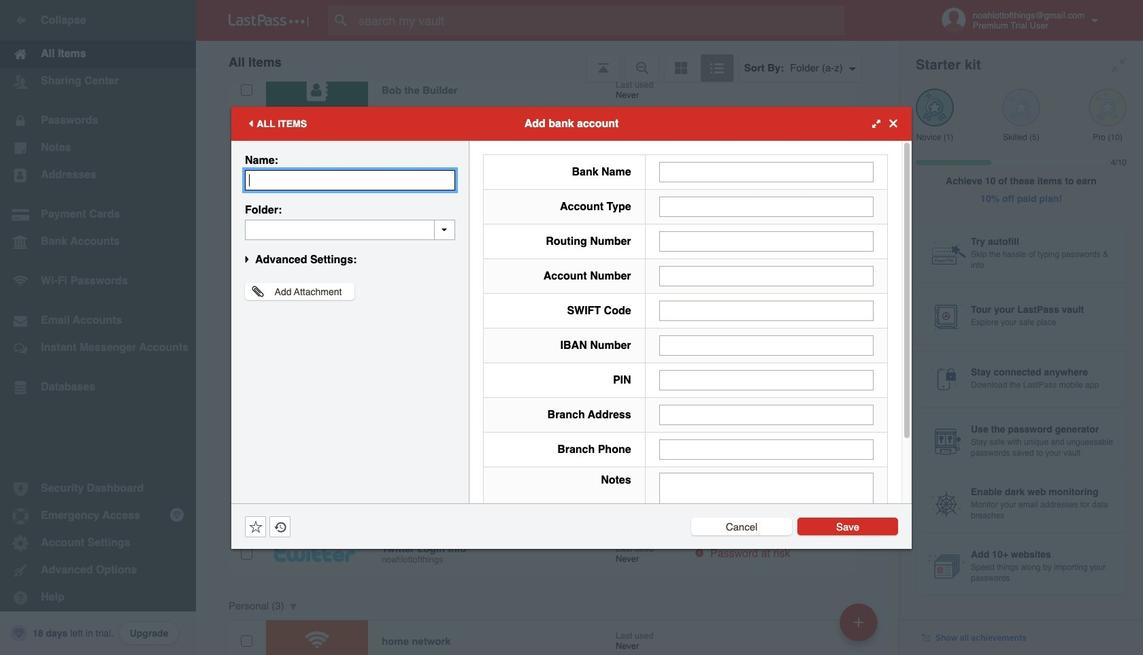Task type: describe. For each thing, give the bounding box(es) containing it.
vault options navigation
[[196, 41, 900, 82]]



Task type: locate. For each thing, give the bounding box(es) containing it.
None text field
[[659, 162, 874, 182], [245, 170, 455, 190], [659, 196, 874, 217], [245, 220, 455, 240], [659, 335, 874, 356], [659, 370, 874, 390], [659, 405, 874, 425], [659, 439, 874, 460], [659, 473, 874, 557], [659, 162, 874, 182], [245, 170, 455, 190], [659, 196, 874, 217], [245, 220, 455, 240], [659, 335, 874, 356], [659, 370, 874, 390], [659, 405, 874, 425], [659, 439, 874, 460], [659, 473, 874, 557]]

lastpass image
[[229, 14, 309, 27]]

new item navigation
[[835, 600, 886, 656]]

new item image
[[854, 618, 864, 627]]

search my vault text field
[[328, 5, 872, 35]]

None text field
[[659, 231, 874, 252], [659, 266, 874, 286], [659, 301, 874, 321], [659, 231, 874, 252], [659, 266, 874, 286], [659, 301, 874, 321]]

dialog
[[231, 107, 912, 566]]

Search search field
[[328, 5, 872, 35]]

main navigation navigation
[[0, 0, 196, 656]]



Task type: vqa. For each thing, say whether or not it's contained in the screenshot.
MAIN NAVIGATION navigation
yes



